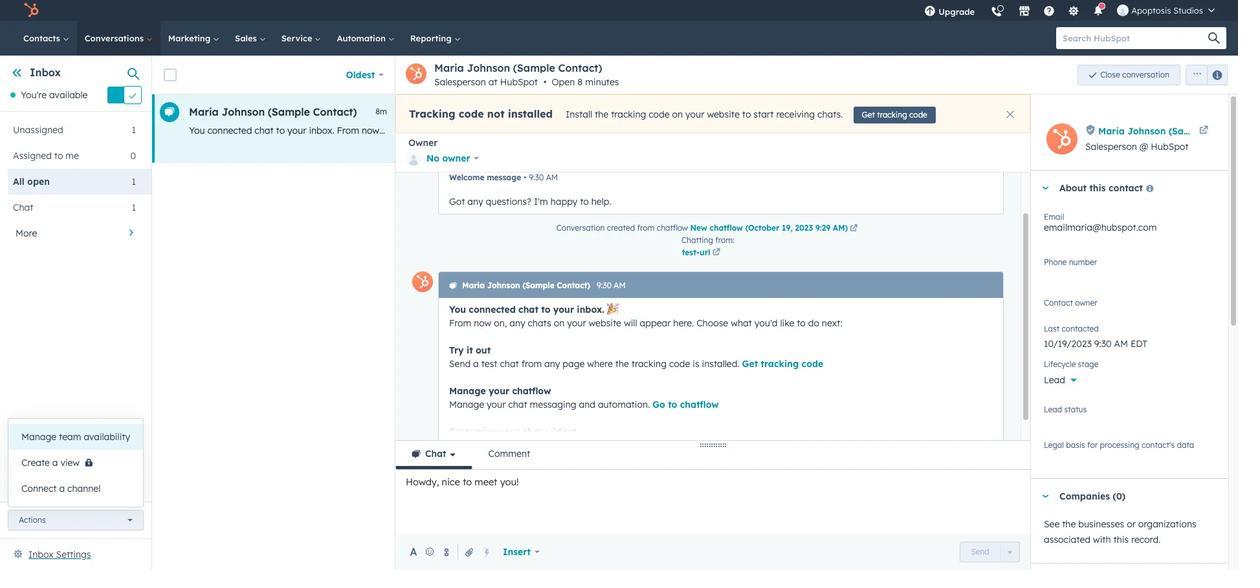 Task type: describe. For each thing, give the bounding box(es) containing it.
chatflow left new
[[657, 223, 688, 233]]

no owner button for owner
[[406, 149, 479, 168]]

start
[[753, 109, 774, 121]]

help button
[[1038, 0, 1060, 21]]

manage team availability button
[[8, 425, 143, 450]]

1 for unassigned
[[132, 124, 136, 136]]

appear inside you connected chat to your inbox. 🎉 from now on, any chats on your website will appear here. choose what you'd like to do next:
[[640, 318, 671, 329]]

manage for manage your chatflow manage your chat messaging and automation. go to chatflow
[[449, 386, 486, 397]]

team for availability
[[59, 432, 81, 443]]

1 vertical spatial 9:30
[[597, 281, 612, 291]]

help image
[[1043, 6, 1055, 17]]

appear inside row
[[528, 125, 559, 137]]

conversation
[[556, 223, 605, 233]]

2 vertical spatial and
[[581, 481, 598, 492]]

the inside see the businesses or organizations associated with this record.
[[1062, 519, 1076, 531]]

next: inside live chat from maria johnson (sample contact) with context you connected chat to your inbox.
from now on, any chats on your website will appear here. choose what you&#x27;d like to do next:

try it out 
send a test chat from any page where the tracking code is ins row
[[710, 125, 730, 137]]

actions button
[[8, 511, 144, 531]]

all
[[13, 176, 24, 188]]

inbox. for from
[[309, 125, 334, 137]]

owner up last contacted
[[1059, 304, 1085, 315]]

website inside tracking code not installed 'alert'
[[707, 109, 740, 121]]

to left help.
[[580, 196, 589, 208]]

what inside you connected chat to your inbox. 🎉 from now on, any chats on your website will appear here. choose what you'd like to do next:
[[731, 318, 752, 329]]

and for style
[[536, 440, 552, 452]]

help.
[[591, 196, 611, 208]]

1 for all open
[[132, 176, 136, 188]]

to down maria johnson (sample contact) 9:30 am
[[541, 304, 550, 316]]

service
[[281, 33, 315, 43]]

open
[[27, 176, 50, 188]]

johnson for maria johnson (sample contact) salesperson at hubspot • open 8 minutes
[[467, 61, 510, 74]]

0 horizontal spatial •
[[524, 173, 526, 182]]

got
[[449, 196, 465, 208]]

@
[[1139, 141, 1148, 153]]

next: inside you connected chat to your inbox. 🎉 from now on, any chats on your website will appear here. choose what you'd like to do next:
[[822, 318, 842, 329]]

receiving
[[776, 109, 815, 121]]

on inside tracking code not installed 'alert'
[[672, 109, 683, 121]]

chatting from:
[[681, 236, 735, 245]]

get tracking code link
[[742, 359, 823, 370]]

9:29
[[815, 223, 830, 233]]

marketing
[[168, 33, 213, 43]]

contacts link
[[16, 21, 77, 56]]

about this contact button
[[1031, 171, 1215, 206]]

0 vertical spatial chat
[[13, 202, 33, 214]]

close
[[1100, 70, 1120, 79]]

welcome
[[449, 173, 484, 182]]

tracking inside row
[[955, 125, 990, 137]]

maria johnson (sample contac link
[[1098, 123, 1238, 139]]

inbox for inbox
[[30, 66, 61, 79]]

maria johnson (sample contac
[[1098, 125, 1238, 137]]

johnson for maria johnson (sample contac
[[1127, 125, 1166, 137]]

companies
[[1059, 491, 1110, 503]]

1 vertical spatial hubspot
[[1151, 141, 1189, 153]]

installed.
[[702, 359, 739, 370]]

go
[[652, 399, 665, 411]]

from inside try it out send a test chat from any page where the tracking code is installed. get tracking code
[[521, 359, 542, 370]]

lead for lead status
[[1044, 405, 1062, 415]]

close image
[[1006, 111, 1014, 118]]

a inside row
[[797, 125, 803, 137]]

chat inside you connected chat to your inbox. 🎉 from now on, any chats on your website will appear here. choose what you'd like to do next:
[[518, 304, 538, 316]]

to inside tracking code not installed 'alert'
[[742, 109, 751, 121]]

on inside live chat from maria johnson (sample contact) with context you connected chat to your inbox.
from now on, any chats on your website will appear here. choose what you&#x27;d like to do next:

try it out 
send a test chat from any page where the tracking code is ins row
[[442, 125, 452, 137]]

installed
[[508, 108, 553, 121]]

tracking
[[409, 108, 455, 121]]

contact
[[1109, 182, 1143, 194]]

johnson for maria johnson (sample contact)
[[222, 105, 265, 118]]

upgrade image
[[924, 6, 936, 17]]

on, inside you connected chat to your inbox. 🎉 from now on, any chats on your website will appear here. choose what you'd like to do next:
[[494, 318, 507, 329]]

maria for maria johnson (sample contact)
[[189, 105, 219, 118]]

you'd inside you connected chat to your inbox. 🎉 from now on, any chats on your website will appear here. choose what you'd like to do next:
[[754, 318, 778, 329]]

2 customize from the top
[[449, 440, 493, 452]]

automation link
[[329, 21, 402, 56]]

manage team member access and availability.
[[449, 481, 651, 492]]

chats inside row
[[416, 125, 439, 137]]

website inside you connected chat to your inbox. 🎉 from now on, any chats on your website will appear here. choose what you'd like to do next:
[[589, 318, 621, 329]]

contact) for maria johnson (sample contact) salesperson at hubspot • open 8 minutes
[[558, 61, 602, 74]]

link opens in a new window image inside the new chatflow (october 19, 2023 9:29 am) link
[[850, 225, 858, 233]]

to down maria johnson (sample contact)
[[276, 125, 285, 137]]

you're available image
[[10, 93, 16, 98]]

unassigned
[[13, 124, 63, 136]]

your inside tracking code not installed 'alert'
[[685, 109, 704, 121]]

install
[[566, 109, 592, 121]]

tracking inside button
[[877, 110, 907, 120]]

here. inside row
[[561, 125, 582, 137]]

inbox for inbox settings
[[28, 549, 54, 561]]

create a view button
[[8, 450, 143, 476]]

get tracking code
[[862, 110, 927, 120]]

test inside row
[[805, 125, 821, 137]]

nice
[[442, 476, 460, 489]]

send group
[[960, 542, 1020, 563]]

automation.
[[598, 399, 650, 411]]

get inside try it out send a test chat from any page where the tracking code is installed. get tracking code
[[742, 359, 758, 370]]

hubspot link
[[16, 3, 49, 18]]

happy
[[551, 196, 577, 208]]

tracking code not installed alert
[[395, 94, 1030, 133]]

now inside you connected chat to your inbox. 🎉 from now on, any chats on your website will appear here. choose what you'd like to do next:
[[474, 318, 491, 329]]

oldest button
[[337, 62, 392, 88]]

messaging
[[530, 399, 576, 411]]

available
[[49, 89, 88, 101]]

see more
[[706, 440, 749, 452]]

connected for you connected chat to your inbox. from now on, any chats on your website will appear here. choose what you'd like to do next:  try it out  send a test chat from any page where the tracking code is ins
[[207, 125, 252, 137]]

a inside try it out send a test chat from any page where the tracking code is installed. get tracking code
[[473, 359, 479, 370]]

any up owner at the left
[[397, 125, 413, 137]]

any down the get tracking code button
[[868, 125, 884, 137]]

phone
[[1044, 258, 1067, 267]]

code inside the get tracking code button
[[909, 110, 927, 120]]

now inside row
[[362, 125, 379, 137]]

code inside live chat from maria johnson (sample contact) with context you connected chat to your inbox.
from now on, any chats on your website will appear here. choose what you&#x27;d like to do next:

try it out 
send a test chat from any page where the tracking code is ins row
[[993, 125, 1014, 137]]

settings image
[[1068, 6, 1080, 17]]

conversation
[[1122, 70, 1169, 79]]

lifecycle stage
[[1044, 360, 1098, 370]]

team for member
[[487, 481, 509, 492]]

see for see more
[[706, 440, 723, 452]]

menu containing apoptosis studios
[[916, 0, 1222, 25]]

emailmaria@hubspot.com
[[1044, 222, 1157, 234]]

conversations link
[[77, 21, 160, 56]]

close conversation button
[[1078, 64, 1180, 85]]

chats inside you connected chat to your inbox. 🎉 from now on, any chats on your website will appear here. choose what you'd like to do next:
[[528, 318, 551, 329]]

no inside no owner popup button
[[426, 153, 439, 164]]

johnson for maria johnson (sample contact) 9:30 am
[[487, 281, 520, 291]]

conversation created from chatflow
[[556, 223, 690, 233]]

test inside try it out send a test chat from any page where the tracking code is installed. get tracking code
[[481, 359, 497, 370]]

no inside contact owner no owner
[[1044, 304, 1057, 315]]

contact's
[[1142, 441, 1175, 450]]

try inside row
[[733, 125, 745, 137]]

from:
[[715, 236, 735, 245]]

the inside tracking code not installed 'alert'
[[595, 109, 608, 121]]

tracking right installed. on the right bottom of page
[[761, 359, 799, 370]]

link opens in a new window image inside test-url link
[[713, 247, 720, 259]]

choose inside row
[[584, 125, 616, 137]]

you're available
[[21, 89, 88, 101]]

to inside manage your chatflow manage your chat messaging and automation. go to chatflow
[[668, 399, 677, 411]]

no owner button for contact owner
[[1044, 296, 1215, 318]]

get tracking code button
[[853, 107, 936, 124]]

search button
[[1202, 27, 1226, 49]]

try it out send a test chat from any page where the tracking code is installed. get tracking code
[[449, 345, 823, 370]]

companies (0) button
[[1031, 480, 1215, 515]]

lead button
[[1044, 368, 1215, 389]]

it inside live chat from maria johnson (sample contact) with context you connected chat to your inbox.
from now on, any chats on your website will appear here. choose what you&#x27;d like to do next:

try it out 
send a test chat from any page where the tracking code is ins row
[[748, 125, 754, 137]]

tracking code not installed
[[409, 108, 553, 121]]

test-
[[682, 248, 700, 257]]

email emailmaria@hubspot.com
[[1044, 212, 1157, 234]]

to left me
[[54, 150, 63, 162]]

inbox. for 🎉
[[577, 304, 604, 316]]

0
[[130, 150, 136, 162]]

no owner
[[426, 153, 470, 164]]

caret image for the companies (0) dropdown button
[[1041, 496, 1049, 499]]

contact
[[1044, 298, 1073, 308]]

to up get tracking code link
[[797, 318, 806, 329]]

chats.
[[817, 109, 843, 121]]

0 horizontal spatial am
[[546, 173, 558, 182]]

this inside see the businesses or organizations associated with this record.
[[1113, 535, 1129, 546]]

1 horizontal spatial link opens in a new window image
[[850, 223, 858, 235]]

organizations
[[1138, 519, 1196, 531]]

will inside you connected chat to your inbox. 🎉 from now on, any chats on your website will appear here. choose what you'd like to do next:
[[624, 318, 637, 329]]

0 horizontal spatial 9:30
[[529, 173, 544, 182]]

or
[[1127, 519, 1136, 531]]

notifications button
[[1087, 0, 1109, 21]]

what inside row
[[619, 125, 640, 137]]

do inside you connected chat to your inbox. 🎉 from now on, any chats on your website will appear here. choose what you'd like to do next:
[[808, 318, 819, 329]]

connect a channel button
[[8, 476, 143, 502]]

sales
[[235, 33, 259, 43]]

page inside try it out send a test chat from any page where the tracking code is installed. get tracking code
[[563, 359, 585, 370]]

the inside customize your chat widget customize the color and style of your chat widget.
[[496, 440, 510, 452]]

(0)
[[1113, 491, 1126, 503]]

hubspot image
[[23, 3, 39, 18]]

customize your chat widget customize the color and style of your chat widget.
[[449, 426, 665, 452]]

data
[[1177, 441, 1194, 450]]

url
[[700, 248, 710, 257]]

tracking up you connected chat to your inbox. from now on, any chats on your website will appear here. choose what you'd like to do next:  try it out  send a test chat from any page where the tracking code is ins
[[611, 109, 646, 121]]

phone number
[[1044, 258, 1097, 267]]

1 vertical spatial am
[[614, 281, 626, 291]]

(october
[[745, 223, 779, 233]]



Task type: vqa. For each thing, say whether or not it's contained in the screenshot.
Create a view
yes



Task type: locate. For each thing, give the bounding box(es) containing it.
is left ins
[[1016, 125, 1023, 137]]

0 vertical spatial lead
[[1044, 375, 1065, 386]]

marketplaces button
[[1011, 0, 1038, 21]]

0 vertical spatial you
[[189, 125, 205, 137]]

is left installed. on the right bottom of page
[[693, 359, 699, 370]]

choose inside you connected chat to your inbox. 🎉 from now on, any chats on your website will appear here. choose what you'd like to do next:
[[696, 318, 728, 329]]

manage for manage team member access and availability.
[[449, 481, 484, 492]]

comment
[[488, 448, 530, 460]]

out inside row
[[756, 125, 770, 137]]

on, down 8m
[[382, 125, 395, 137]]

tara schultz image
[[1117, 5, 1129, 16]]

1 vertical spatial appear
[[640, 318, 671, 329]]

1 vertical spatial connected
[[469, 304, 516, 316]]

1 vertical spatial chat
[[425, 448, 446, 460]]

where
[[911, 125, 937, 137], [587, 359, 613, 370]]

send inside button
[[971, 547, 989, 557]]

0 vertical spatial appear
[[528, 125, 559, 137]]

1 horizontal spatial try
[[733, 125, 745, 137]]

1 horizontal spatial link opens in a new window image
[[850, 225, 858, 233]]

1 horizontal spatial hubspot
[[1151, 141, 1189, 153]]

inbox. left 🎉
[[577, 304, 604, 316]]

get right chats.
[[862, 110, 875, 120]]

not
[[487, 108, 504, 121]]

1 vertical spatial website
[[476, 125, 509, 137]]

do down install the tracking code on your website to start receiving chats.
[[696, 125, 707, 137]]

owner up welcome
[[442, 153, 470, 164]]

1 horizontal spatial team
[[487, 481, 509, 492]]

0 vertical spatial on,
[[382, 125, 395, 137]]

chat button
[[395, 441, 472, 470]]

1 horizontal spatial no owner button
[[1044, 296, 1215, 318]]

the inside live chat from maria johnson (sample contact) with context you connected chat to your inbox.
from now on, any chats on your website will appear here. choose what you&#x27;d like to do next:

try it out 
send a test chat from any page where the tracking code is ins row
[[939, 125, 953, 137]]

more
[[16, 228, 37, 240]]

questions?
[[486, 196, 531, 208]]

and right access
[[581, 481, 598, 492]]

1 vertical spatial team
[[487, 481, 509, 492]]

link opens in a new window image right 'am)'
[[850, 223, 858, 235]]

(sample for maria johnson (sample contact)
[[268, 105, 310, 118]]

access
[[550, 481, 579, 492]]

(sample for maria johnson (sample contac
[[1169, 125, 1206, 137]]

contacted
[[1062, 324, 1099, 334]]

is
[[1016, 125, 1023, 137], [693, 359, 699, 370]]

see more button
[[693, 438, 749, 455]]

chats down maria johnson (sample contact) 9:30 am
[[528, 318, 551, 329]]

(sample for maria johnson (sample contact) salesperson at hubspot • open 8 minutes
[[513, 61, 555, 74]]

apoptosis studios button
[[1109, 0, 1222, 21]]

lead left status
[[1044, 405, 1062, 415]]

inbox left the settings
[[28, 549, 54, 561]]

you'd up get tracking code link
[[754, 318, 778, 329]]

johnson inside row
[[222, 105, 265, 118]]

next: up get tracking code link
[[822, 318, 842, 329]]

search image
[[1208, 32, 1220, 44]]

page down the get tracking code button
[[886, 125, 908, 137]]

1 vertical spatial choose
[[696, 318, 728, 329]]

am up i'm
[[546, 173, 558, 182]]

where down the get tracking code button
[[911, 125, 937, 137]]

see
[[706, 440, 723, 452], [1044, 519, 1060, 531]]

caret image left about at the right
[[1041, 187, 1049, 190]]

basis
[[1066, 441, 1085, 450]]

0 vertical spatial no
[[426, 153, 439, 164]]

contact) inside maria johnson (sample contact) salesperson at hubspot • open 8 minutes
[[558, 61, 602, 74]]

inbox. inside row
[[309, 125, 334, 137]]

chats
[[416, 125, 439, 137], [528, 318, 551, 329]]

contact) for maria johnson (sample contact) 9:30 am
[[557, 281, 590, 291]]

(sample inside maria johnson (sample contact) salesperson at hubspot • open 8 minutes
[[513, 61, 555, 74]]

0 horizontal spatial link opens in a new window image
[[713, 247, 720, 259]]

view
[[60, 458, 80, 469]]

0 horizontal spatial do
[[696, 125, 707, 137]]

you!
[[500, 476, 519, 489]]

team up the view in the bottom left of the page
[[59, 432, 81, 443]]

now
[[362, 125, 379, 137], [474, 318, 491, 329]]

maria for maria johnson (sample contac
[[1098, 125, 1125, 137]]

lead status
[[1044, 405, 1087, 415]]

service link
[[274, 21, 329, 56]]

tracking left ins
[[955, 125, 990, 137]]

link opens in a new window image right 'am)'
[[850, 225, 858, 233]]

send
[[773, 125, 794, 137], [449, 359, 471, 370], [971, 547, 989, 557]]

0 vertical spatial it
[[748, 125, 754, 137]]

chatflow right go
[[680, 399, 719, 411]]

chat up more
[[13, 202, 33, 214]]

from up messaging
[[521, 359, 542, 370]]

0 vertical spatial is
[[1016, 125, 1023, 137]]

team left member
[[487, 481, 509, 492]]

menu
[[916, 0, 1222, 25]]

• right the message
[[524, 173, 526, 182]]

you connected chat to your inbox. from now on, any chats on your website will appear here. choose what you'd like to do next:  try it out  send a test chat from any page where the tracking code is ins
[[189, 125, 1038, 137]]

contact) for maria johnson (sample contact)
[[313, 105, 357, 118]]

will down installed
[[512, 125, 525, 137]]

like inside row
[[668, 125, 682, 137]]

0 horizontal spatial page
[[563, 359, 585, 370]]

1 horizontal spatial 9:30
[[597, 281, 612, 291]]

0 vertical spatial now
[[362, 125, 379, 137]]

it inside try it out send a test chat from any page where the tracking code is installed. get tracking code
[[467, 345, 473, 357]]

0 horizontal spatial get
[[742, 359, 758, 370]]

is inside try it out send a test chat from any page where the tracking code is installed. get tracking code
[[693, 359, 699, 370]]

chat inside manage your chatflow manage your chat messaging and automation. go to chatflow
[[508, 399, 527, 411]]

get inside button
[[862, 110, 875, 120]]

will up try it out send a test chat from any page where the tracking code is installed. get tracking code
[[624, 318, 637, 329]]

this down or in the right bottom of the page
[[1113, 535, 1129, 546]]

2 horizontal spatial send
[[971, 547, 989, 557]]

website left start
[[707, 109, 740, 121]]

any right got
[[467, 196, 483, 208]]

1 horizontal spatial choose
[[696, 318, 728, 329]]

hubspot inside maria johnson (sample contact) salesperson at hubspot • open 8 minutes
[[500, 76, 538, 88]]

no owner button up welcome
[[406, 149, 479, 168]]

0 horizontal spatial test
[[481, 359, 497, 370]]

to left start
[[742, 109, 751, 121]]

1 horizontal spatial chats
[[528, 318, 551, 329]]

lead for lead
[[1044, 375, 1065, 386]]

0 vertical spatial on
[[672, 109, 683, 121]]

1 for chat
[[132, 202, 136, 214]]

legal
[[1044, 441, 1064, 450]]

1 horizontal spatial will
[[624, 318, 637, 329]]

out inside try it out send a test chat from any page where the tracking code is installed. get tracking code
[[476, 345, 491, 357]]

install the tracking code on your website to start receiving chats.
[[566, 109, 843, 121]]

availability
[[84, 432, 130, 443]]

maria inside maria johnson (sample contact) salesperson at hubspot • open 8 minutes
[[434, 61, 464, 74]]

availability.
[[600, 481, 648, 492]]

on inside you connected chat to your inbox. 🎉 from now on, any chats on your website will appear here. choose what you'd like to do next:
[[554, 318, 565, 329]]

0 horizontal spatial what
[[619, 125, 640, 137]]

connected down maria johnson (sample contact) 9:30 am
[[469, 304, 516, 316]]

apoptosis studios
[[1131, 5, 1203, 16]]

live chat from maria johnson (sample contact) with context you connected chat to your inbox.
from now on, any chats on your website will appear here. choose what you&#x27;d like to do next:

try it out 
send a test chat from any page where the tracking code is ins row
[[152, 94, 1038, 163]]

1 horizontal spatial •
[[543, 76, 547, 88]]

customize up howdy, nice to meet you!
[[449, 440, 493, 452]]

0 horizontal spatial you'd
[[642, 125, 665, 137]]

connected for you connected chat to your inbox. 🎉 from now on, any chats on your website will appear here. choose what you'd like to do next:
[[469, 304, 516, 316]]

connect
[[21, 483, 57, 495]]

automation
[[337, 33, 388, 43]]

link opens in a new window image right url
[[713, 249, 720, 257]]

chat inside 'button'
[[425, 448, 446, 460]]

will inside row
[[512, 125, 525, 137]]

no owner button up last contacted text field at right
[[1044, 296, 1215, 318]]

on, inside row
[[382, 125, 395, 137]]

(sample for maria johnson (sample contact) 9:30 am
[[522, 281, 554, 291]]

owner inside popup button
[[442, 153, 470, 164]]

at
[[489, 76, 497, 88]]

1 caret image from the top
[[1041, 187, 1049, 190]]

like down install the tracking code on your website to start receiving chats.
[[668, 125, 682, 137]]

0 vertical spatial like
[[668, 125, 682, 137]]

a
[[797, 125, 803, 137], [473, 359, 479, 370], [52, 458, 58, 469], [59, 483, 65, 495]]

0 horizontal spatial like
[[668, 125, 682, 137]]

2 vertical spatial send
[[971, 547, 989, 557]]

0 horizontal spatial send
[[449, 359, 471, 370]]

any down maria johnson (sample contact) 9:30 am
[[509, 318, 525, 329]]

marketing link
[[160, 21, 227, 56]]

1 horizontal spatial see
[[1044, 519, 1060, 531]]

• inside maria johnson (sample contact) salesperson at hubspot • open 8 minutes
[[543, 76, 547, 88]]

companies (0)
[[1059, 491, 1126, 503]]

0 horizontal spatial is
[[693, 359, 699, 370]]

choose down install
[[584, 125, 616, 137]]

caret image for about this contact dropdown button
[[1041, 187, 1049, 190]]

🎉
[[607, 304, 618, 316]]

0 vertical spatial contact)
[[558, 61, 602, 74]]

this
[[1089, 182, 1106, 194], [1113, 535, 1129, 546]]

0 horizontal spatial inbox.
[[309, 125, 334, 137]]

customize
[[449, 426, 496, 438], [449, 440, 493, 452]]

on, down maria johnson (sample contact) 9:30 am
[[494, 318, 507, 329]]

1 horizontal spatial it
[[748, 125, 754, 137]]

1 vertical spatial customize
[[449, 440, 493, 452]]

lead down lifecycle
[[1044, 375, 1065, 386]]

0 vertical spatial test
[[805, 125, 821, 137]]

manage for manage team availability
[[21, 432, 56, 443]]

connected down maria johnson (sample contact)
[[207, 125, 252, 137]]

and right messaging
[[579, 399, 595, 411]]

no down owner at the left
[[426, 153, 439, 164]]

1 vertical spatial on,
[[494, 318, 507, 329]]

send inside row
[[773, 125, 794, 137]]

2 horizontal spatial website
[[707, 109, 740, 121]]

lead inside popup button
[[1044, 375, 1065, 386]]

main content containing maria johnson (sample contact)
[[152, 56, 1238, 571]]

and inside manage your chatflow manage your chat messaging and automation. go to chatflow
[[579, 399, 595, 411]]

from inside you connected chat to your inbox. 🎉 from now on, any chats on your website will appear here. choose what you'd like to do next:
[[449, 318, 471, 329]]

no up last
[[1044, 304, 1057, 315]]

calling icon image
[[991, 6, 1003, 18]]

maria inside live chat from maria johnson (sample contact) with context you connected chat to your inbox.
from now on, any chats on your website will appear here. choose what you&#x27;d like to do next:

try it out 
send a test chat from any page where the tracking code is ins row
[[189, 105, 219, 118]]

notifications image
[[1093, 6, 1104, 17]]

from inside row
[[337, 125, 359, 137]]

see inside "button"
[[706, 440, 723, 452]]

0 horizontal spatial next:
[[710, 125, 730, 137]]

link opens in a new window image
[[850, 225, 858, 233], [713, 247, 720, 259]]

do up get tracking code link
[[808, 318, 819, 329]]

1 horizontal spatial now
[[474, 318, 491, 329]]

do inside live chat from maria johnson (sample contact) with context you connected chat to your inbox.
from now on, any chats on your website will appear here. choose what you&#x27;d like to do next:

try it out 
send a test chat from any page where the tracking code is ins row
[[696, 125, 707, 137]]

1 vertical spatial caret image
[[1041, 496, 1049, 499]]

meet
[[475, 476, 497, 489]]

to right go
[[668, 399, 677, 411]]

your
[[685, 109, 704, 121], [287, 125, 306, 137], [455, 125, 474, 137], [553, 304, 574, 316], [567, 318, 586, 329], [489, 386, 509, 397], [487, 399, 506, 411], [499, 426, 520, 438], [588, 440, 607, 452]]

1 lead from the top
[[1044, 375, 1065, 386]]

1 horizontal spatial you'd
[[754, 318, 778, 329]]

1 horizontal spatial am
[[614, 281, 626, 291]]

owner
[[408, 137, 438, 149]]

assigned
[[13, 150, 52, 162]]

see left more
[[706, 440, 723, 452]]

insert button
[[494, 540, 548, 566]]

1 horizontal spatial from
[[449, 318, 471, 329]]

you'd down install the tracking code on your website to start receiving chats.
[[642, 125, 665, 137]]

2 lead from the top
[[1044, 405, 1062, 415]]

you're
[[21, 89, 47, 101]]

owner for contact owner no owner
[[1075, 298, 1097, 308]]

2 1 from the top
[[132, 176, 136, 188]]

comment button
[[472, 441, 546, 470]]

chat up howdy,
[[425, 448, 446, 460]]

maria inside maria johnson (sample contac link
[[1098, 125, 1125, 137]]

maria johnson (sample contact)
[[189, 105, 357, 118]]

0 vertical spatial connected
[[207, 125, 252, 137]]

insert
[[503, 547, 531, 558]]

0 horizontal spatial team
[[59, 432, 81, 443]]

try inside try it out send a test chat from any page where the tracking code is installed. get tracking code
[[449, 345, 464, 357]]

test
[[805, 125, 821, 137], [481, 359, 497, 370]]

businesses
[[1078, 519, 1124, 531]]

contact) down oldest
[[313, 105, 357, 118]]

salesperson left the @
[[1085, 141, 1137, 153]]

manage
[[449, 386, 486, 397], [449, 399, 484, 411], [21, 432, 56, 443], [449, 481, 484, 492]]

inbox inside inbox settings link
[[28, 549, 54, 561]]

see up associated
[[1044, 519, 1060, 531]]

see inside see the businesses or organizations associated with this record.
[[1044, 519, 1060, 531]]

1 horizontal spatial connected
[[469, 304, 516, 316]]

here. up try it out send a test chat from any page where the tracking code is installed. get tracking code
[[673, 318, 694, 329]]

inbox up you're available
[[30, 66, 61, 79]]

1 vertical spatial it
[[467, 345, 473, 357]]

of
[[577, 440, 586, 452]]

actions
[[19, 516, 46, 525]]

what
[[619, 125, 640, 137], [731, 318, 752, 329]]

you for you connected chat to your inbox. from now on, any chats on your website will appear here. choose what you'd like to do next:  try it out  send a test chat from any page where the tracking code is ins
[[189, 125, 205, 137]]

Phone number text field
[[1044, 256, 1215, 282]]

0 horizontal spatial connected
[[207, 125, 252, 137]]

page up manage your chatflow manage your chat messaging and automation. go to chatflow
[[563, 359, 585, 370]]

the
[[595, 109, 608, 121], [939, 125, 953, 137], [615, 359, 629, 370], [496, 440, 510, 452], [1062, 519, 1076, 531]]

0 horizontal spatial this
[[1089, 182, 1106, 194]]

caret image inside about this contact dropdown button
[[1041, 187, 1049, 190]]

1 horizontal spatial get
[[862, 110, 875, 120]]

you inside row
[[189, 125, 205, 137]]

email
[[1044, 212, 1064, 222]]

0 vertical spatial inbox.
[[309, 125, 334, 137]]

maria for maria johnson (sample contact) 9:30 am
[[462, 281, 485, 291]]

here. inside you connected chat to your inbox. 🎉 from now on, any chats on your website will appear here. choose what you'd like to do next:
[[673, 318, 694, 329]]

appear up try it out send a test chat from any page where the tracking code is installed. get tracking code
[[640, 318, 671, 329]]

contact)
[[558, 61, 602, 74], [313, 105, 357, 118], [557, 281, 590, 291]]

widget
[[545, 426, 576, 438]]

website down not
[[476, 125, 509, 137]]

1 horizontal spatial salesperson
[[1085, 141, 1137, 153]]

0 horizontal spatial will
[[512, 125, 525, 137]]

0 horizontal spatial it
[[467, 345, 473, 357]]

tracking up go
[[631, 359, 667, 370]]

caret image inside the companies (0) dropdown button
[[1041, 496, 1049, 499]]

owner for no owner
[[442, 153, 470, 164]]

about
[[1059, 182, 1087, 194]]

1 vertical spatial •
[[524, 173, 526, 182]]

chatflow up from:
[[710, 223, 743, 233]]

2 horizontal spatial from
[[845, 125, 866, 137]]

0 vertical spatial get
[[862, 110, 875, 120]]

link opens in a new window image
[[850, 223, 858, 235], [713, 249, 720, 257]]

9:30 up 🎉
[[597, 281, 612, 291]]

1 vertical spatial see
[[1044, 519, 1060, 531]]

and for automation.
[[579, 399, 595, 411]]

number
[[1069, 258, 1097, 267]]

this inside dropdown button
[[1089, 182, 1106, 194]]

contact) down conversation
[[557, 281, 590, 291]]

what up installed. on the right bottom of page
[[731, 318, 752, 329]]

any inside try it out send a test chat from any page where the tracking code is installed. get tracking code
[[544, 359, 560, 370]]

you'd
[[642, 125, 665, 137], [754, 318, 778, 329]]

widget.
[[631, 440, 663, 452]]

manage your chatflow manage your chat messaging and automation. go to chatflow
[[449, 386, 719, 411]]

you'd inside live chat from maria johnson (sample contact) with context you connected chat to your inbox.
from now on, any chats on your website will appear here. choose what you&#x27;d like to do next:

try it out 
send a test chat from any page where the tracking code is ins row
[[642, 125, 665, 137]]

chats up owner at the left
[[416, 125, 439, 137]]

connected inside live chat from maria johnson (sample contact) with context you connected chat to your inbox.
from now on, any chats on your website will appear here. choose what you&#x27;d like to do next:

try it out 
send a test chat from any page where the tracking code is ins row
[[207, 125, 252, 137]]

3 1 from the top
[[132, 202, 136, 214]]

to down install the tracking code on your website to start receiving chats.
[[685, 125, 693, 137]]

1 vertical spatial no
[[1044, 304, 1057, 315]]

is inside row
[[1016, 125, 1023, 137]]

inbox settings link
[[28, 547, 91, 563]]

page inside row
[[886, 125, 908, 137]]

0 vertical spatial inbox
[[30, 66, 61, 79]]

processing
[[1100, 441, 1139, 450]]

like up get tracking code link
[[780, 318, 794, 329]]

0 horizontal spatial now
[[362, 125, 379, 137]]

Search HubSpot search field
[[1056, 27, 1215, 49]]

i'm
[[534, 196, 548, 208]]

inbox. down maria johnson (sample contact)
[[309, 125, 334, 137]]

0 vertical spatial link opens in a new window image
[[850, 225, 858, 233]]

stage
[[1078, 360, 1098, 370]]

0 vertical spatial website
[[707, 109, 740, 121]]

main content
[[152, 56, 1238, 571]]

1 horizontal spatial from
[[637, 223, 655, 233]]

maria for maria johnson (sample contact) salesperson at hubspot • open 8 minutes
[[434, 61, 464, 74]]

contact) inside row
[[313, 105, 357, 118]]

website down 🎉
[[589, 318, 621, 329]]

am up 🎉
[[614, 281, 626, 291]]

group inside main content
[[1180, 64, 1228, 85]]

where inside row
[[911, 125, 937, 137]]

and left style
[[536, 440, 552, 452]]

connected inside you connected chat to your inbox. 🎉 from now on, any chats on your website will appear here. choose what you'd like to do next:
[[469, 304, 516, 316]]

1 horizontal spatial do
[[808, 318, 819, 329]]

0 horizontal spatial see
[[706, 440, 723, 452]]

assigned to me
[[13, 150, 79, 162]]

1 customize from the top
[[449, 426, 496, 438]]

you for you connected chat to your inbox. 🎉 from now on, any chats on your website will appear here. choose what you'd like to do next:
[[449, 304, 466, 316]]

marketplaces image
[[1019, 6, 1030, 17]]

1 vertical spatial what
[[731, 318, 752, 329]]

group
[[1180, 64, 1228, 85]]

• left open at top left
[[543, 76, 547, 88]]

0 vertical spatial do
[[696, 125, 707, 137]]

customize up comment
[[449, 426, 496, 438]]

where inside try it out send a test chat from any page where the tracking code is installed. get tracking code
[[587, 359, 613, 370]]

1 vertical spatial 1
[[132, 176, 136, 188]]

choose
[[584, 125, 616, 137], [696, 318, 728, 329]]

inbox. inside you connected chat to your inbox. 🎉 from now on, any chats on your website will appear here. choose what you'd like to do next:
[[577, 304, 604, 316]]

next: down install the tracking code on your website to start receiving chats.
[[710, 125, 730, 137]]

send inside try it out send a test chat from any page where the tracking code is installed. get tracking code
[[449, 359, 471, 370]]

team inside button
[[59, 432, 81, 443]]

create a view
[[21, 458, 80, 469]]

see for see the businesses or organizations associated with this record.
[[1044, 519, 1060, 531]]

1 vertical spatial inbox
[[28, 549, 54, 561]]

1 vertical spatial get
[[742, 359, 758, 370]]

1 vertical spatial and
[[536, 440, 552, 452]]

and inside customize your chat widget customize the color and style of your chat widget.
[[536, 440, 552, 452]]

link opens in a new window image inside test-url link
[[713, 249, 720, 257]]

salesperson inside maria johnson (sample contact) salesperson at hubspot • open 8 minutes
[[434, 76, 486, 88]]

like inside you connected chat to your inbox. 🎉 from now on, any chats on your website will appear here. choose what you'd like to do next:
[[780, 318, 794, 329]]

hubspot down maria johnson (sample contac link
[[1151, 141, 1189, 153]]

0 vertical spatial where
[[911, 125, 937, 137]]

1 vertical spatial you'd
[[754, 318, 778, 329]]

me
[[66, 150, 79, 162]]

website inside row
[[476, 125, 509, 137]]

0 vertical spatial try
[[733, 125, 745, 137]]

tracking right chats.
[[877, 110, 907, 120]]

upgrade
[[938, 6, 975, 17]]

to right nice
[[463, 476, 472, 489]]

1 1 from the top
[[132, 124, 136, 136]]

from inside row
[[845, 125, 866, 137]]

send button
[[960, 542, 1000, 563]]

here. down install
[[561, 125, 582, 137]]

0 vertical spatial customize
[[449, 426, 496, 438]]

0 vertical spatial and
[[579, 399, 595, 411]]

any inside you connected chat to your inbox. 🎉 from now on, any chats on your website will appear here. choose what you'd like to do next:
[[509, 318, 525, 329]]

1 vertical spatial test
[[481, 359, 497, 370]]

get right installed. on the right bottom of page
[[742, 359, 758, 370]]

create
[[21, 458, 50, 469]]

member
[[511, 481, 547, 492]]

choose up installed. on the right bottom of page
[[696, 318, 728, 329]]

0 horizontal spatial appear
[[528, 125, 559, 137]]

sales link
[[227, 21, 274, 56]]

caret image left companies
[[1041, 496, 1049, 499]]

ins
[[1026, 125, 1038, 137]]

link opens in a new window image right url
[[713, 247, 720, 259]]

1 horizontal spatial here.
[[673, 318, 694, 329]]

caret image
[[1041, 187, 1049, 190], [1041, 496, 1049, 499]]

any up messaging
[[544, 359, 560, 370]]

Last contacted text field
[[1044, 332, 1215, 353]]

9:30 up i'm
[[529, 173, 544, 182]]

from right created
[[637, 223, 655, 233]]

like
[[668, 125, 682, 137], [780, 318, 794, 329]]

from down the get tracking code button
[[845, 125, 866, 137]]

2 caret image from the top
[[1041, 496, 1049, 499]]

the inside try it out send a test chat from any page where the tracking code is installed. get tracking code
[[615, 359, 629, 370]]

contact owner no owner
[[1044, 298, 1097, 315]]

0 horizontal spatial here.
[[561, 125, 582, 137]]

(sample inside row
[[268, 105, 310, 118]]

1 vertical spatial page
[[563, 359, 585, 370]]

owner up contacted
[[1075, 298, 1097, 308]]

tracking
[[611, 109, 646, 121], [877, 110, 907, 120], [955, 125, 990, 137], [631, 359, 667, 370], [761, 359, 799, 370]]

appear down installed
[[528, 125, 559, 137]]

salesperson left at
[[434, 76, 486, 88]]

1 horizontal spatial appear
[[640, 318, 671, 329]]

(sample
[[513, 61, 555, 74], [268, 105, 310, 118], [1169, 125, 1206, 137], [522, 281, 554, 291]]

1 vertical spatial link opens in a new window image
[[713, 247, 720, 259]]

all open
[[13, 176, 50, 188]]

this right about at the right
[[1089, 182, 1106, 194]]

9:30
[[529, 173, 544, 182], [597, 281, 612, 291]]

you inside you connected chat to your inbox. 🎉 from now on, any chats on your website will appear here. choose what you'd like to do next:
[[449, 304, 466, 316]]

will
[[512, 125, 525, 137], [624, 318, 637, 329]]

1 vertical spatial salesperson
[[1085, 141, 1137, 153]]

chat inside try it out send a test chat from any page where the tracking code is installed. get tracking code
[[500, 359, 519, 370]]

0 horizontal spatial from
[[521, 359, 542, 370]]

chatflow up messaging
[[512, 386, 551, 397]]

1 horizontal spatial send
[[773, 125, 794, 137]]

0 vertical spatial •
[[543, 76, 547, 88]]



